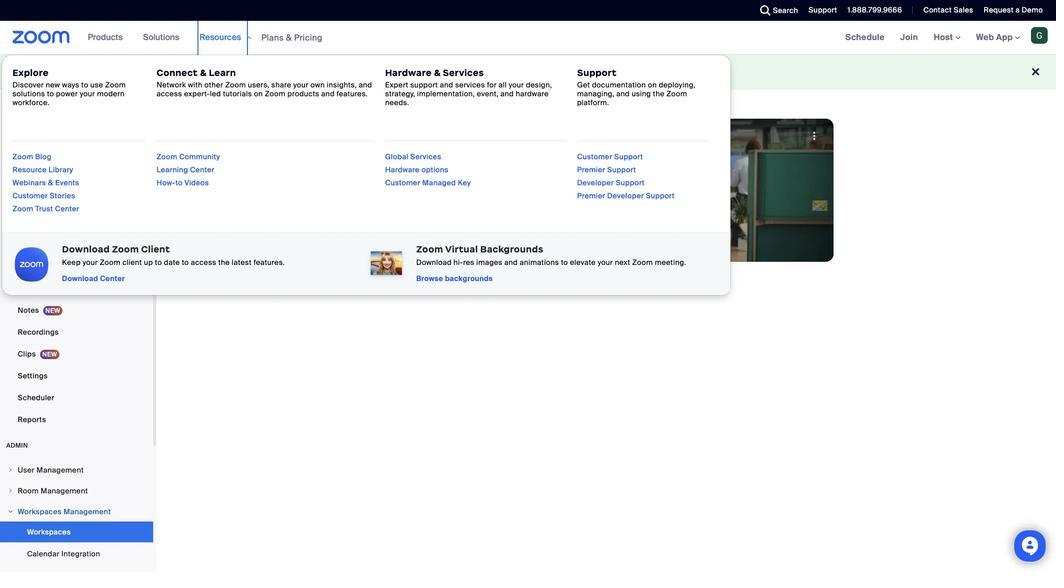 Task type: locate. For each thing, give the bounding box(es) containing it.
1 hardware from the top
[[385, 67, 432, 79]]

2 vertical spatial download
[[62, 274, 98, 284]]

1 ai from the left
[[56, 67, 63, 77]]

to left "elevate" on the top right of page
[[561, 258, 568, 267]]

features. right latest
[[254, 258, 285, 267]]

browse backgrounds link
[[417, 274, 493, 284]]

to down learning center link
[[176, 178, 183, 188]]

management up workspaces management
[[41, 487, 88, 496]]

meetings
[[18, 175, 51, 184]]

settings
[[18, 372, 48, 381]]

& for connect
[[200, 67, 207, 79]]

1.888.799.9666 button
[[840, 0, 905, 21], [848, 5, 903, 15]]

customer up premier support link
[[578, 152, 613, 162]]

room management menu item
[[0, 482, 153, 502]]

to left ideal
[[243, 153, 250, 162]]

companion
[[360, 67, 401, 77]]

& up support
[[434, 67, 441, 79]]

webinars link
[[0, 191, 153, 212]]

to left 'power'
[[47, 89, 54, 99]]

1 horizontal spatial center
[[100, 274, 125, 284]]

& for plans
[[286, 32, 292, 43]]

0 horizontal spatial center
[[55, 204, 79, 214]]

2 premier from the top
[[578, 191, 606, 201]]

0 vertical spatial center
[[190, 165, 215, 175]]

zoom inside support get documentation on deploying, managing, and using the zoom platform.
[[667, 89, 688, 99]]

0 horizontal spatial ahead
[[223, 142, 245, 151]]

services inside hardware & services expert support and services for all your design, strategy, implementation, event, and hardware needs.
[[443, 67, 484, 79]]

2 right image from the top
[[7, 509, 14, 516]]

1 vertical spatial right image
[[7, 509, 14, 516]]

webinars down the webinars & events link
[[18, 197, 51, 206]]

admin menu menu
[[0, 461, 153, 573]]

download inside download zoom client keep your zoom client up to date to access the latest features.
[[62, 244, 110, 255]]

0 vertical spatial premier
[[578, 165, 606, 175]]

stay
[[375, 153, 390, 162]]

1 vertical spatial workspaces
[[27, 528, 71, 537]]

0 horizontal spatial new
[[46, 80, 60, 90]]

access inside connect & learn network with other zoom users, share your own insights, and access expert-led tutorials on zoom products and features.
[[157, 89, 182, 99]]

additional
[[423, 67, 458, 77]]

personal up personal devices
[[18, 240, 49, 250]]

0 vertical spatial get
[[578, 80, 590, 90]]

right image down right icon
[[7, 509, 14, 516]]

workspaces down 'room'
[[18, 508, 62, 517]]

stories
[[50, 191, 75, 201]]

2 horizontal spatial ai
[[351, 67, 358, 77]]

and left 'using'
[[617, 89, 630, 99]]

workspaces for workspaces management
[[18, 508, 62, 517]]

0 horizontal spatial upgrade
[[190, 67, 221, 77]]

ai up insights,
[[351, 67, 358, 77]]

reserve
[[192, 142, 221, 151]]

your
[[111, 67, 126, 77], [293, 80, 309, 90], [509, 80, 524, 90], [80, 89, 95, 99], [298, 142, 313, 151], [252, 153, 267, 162], [83, 258, 98, 267], [598, 258, 613, 267]]

1 vertical spatial get
[[492, 142, 504, 151]]

3 ai from the left
[[351, 67, 358, 77]]

1 vertical spatial customer
[[385, 178, 421, 188]]

0 horizontal spatial get
[[492, 142, 504, 151]]

management for user management
[[37, 466, 84, 475]]

and down the backgrounds
[[505, 258, 518, 267]]

2 horizontal spatial the
[[653, 89, 665, 99]]

zoom up learning
[[157, 152, 177, 162]]

webinars down resource
[[13, 178, 46, 188]]

hardware up expert
[[385, 67, 432, 79]]

request a demo
[[984, 5, 1044, 15]]

ai
[[56, 67, 63, 77], [145, 67, 152, 77], [351, 67, 358, 77]]

global services hardware options customer managed key
[[385, 152, 471, 188]]

design,
[[526, 80, 552, 90]]

1 vertical spatial the
[[425, 153, 436, 162]]

the right of at the top of page
[[425, 153, 436, 162]]

upgrade up for
[[479, 67, 511, 77]]

download center link
[[62, 274, 125, 284]]

reports
[[18, 416, 46, 425]]

customer down "hardware options" link
[[385, 178, 421, 188]]

center down stories
[[55, 204, 79, 214]]

devices
[[51, 262, 80, 272]]

key
[[458, 178, 471, 188]]

zoom down learn
[[225, 80, 246, 90]]

2 personal from the top
[[18, 262, 49, 272]]

right image
[[7, 468, 14, 474]]

to right up
[[155, 258, 162, 267]]

download for zoom
[[62, 244, 110, 255]]

options
[[422, 165, 449, 175]]

center down the virtual
[[190, 165, 215, 175]]

center
[[190, 165, 215, 175], [55, 204, 79, 214], [100, 274, 125, 284]]

connect
[[157, 67, 198, 79]]

upgrade
[[190, 67, 221, 77], [479, 67, 511, 77]]

1.888.799.9666
[[848, 5, 903, 15]]

1 vertical spatial new
[[46, 80, 60, 90]]

right image inside room management menu item
[[7, 488, 14, 495]]

hardware inside "global services hardware options customer managed key"
[[385, 165, 420, 175]]

your left next
[[598, 258, 613, 267]]

premier down developer support link
[[578, 191, 606, 201]]

hardware
[[516, 89, 549, 99]]

2 vertical spatial center
[[100, 274, 125, 284]]

premier down customer support link
[[578, 165, 606, 175]]

0 vertical spatial personal
[[18, 240, 49, 250]]

0 vertical spatial hardware
[[385, 67, 432, 79]]

user management menu item
[[0, 461, 153, 481]]

right image for workspaces management
[[7, 509, 14, 516]]

personal up whiteboards
[[18, 262, 49, 272]]

calendar
[[27, 550, 59, 559]]

implementation,
[[417, 89, 475, 99]]

1 vertical spatial hardware
[[385, 165, 420, 175]]

personal inside personal contacts link
[[18, 240, 49, 250]]

app
[[997, 32, 1013, 43]]

services inside "global services hardware options customer managed key"
[[411, 152, 442, 162]]

0 vertical spatial ahead
[[223, 142, 245, 151]]

2 vertical spatial the
[[218, 258, 230, 267]]

search button
[[753, 0, 801, 21]]

0 vertical spatial webinars
[[13, 178, 46, 188]]

0 horizontal spatial features.
[[254, 258, 285, 267]]

all
[[499, 80, 507, 90]]

personal for personal contacts
[[18, 240, 49, 250]]

0 horizontal spatial services
[[411, 152, 442, 162]]

the inside support get documentation on deploying, managing, and using the zoom platform.
[[653, 89, 665, 99]]

ahead
[[223, 142, 245, 151], [392, 153, 414, 162]]

developer
[[578, 178, 614, 188], [608, 191, 644, 201]]

1 personal from the top
[[18, 240, 49, 250]]

pro
[[271, 67, 283, 77]]

1 vertical spatial ahead
[[392, 153, 414, 162]]

to inside reserve ahead and maximize your productivity with zoom's workspace reservation! get virtual access to your ideal physical workspace and stay ahead of the game.
[[243, 153, 250, 162]]

0 vertical spatial workspaces
[[18, 508, 62, 517]]

one
[[255, 67, 269, 77]]

2 vertical spatial management
[[64, 508, 111, 517]]

customer down meetings
[[13, 191, 48, 201]]

at
[[403, 67, 410, 77]]

on inside connect & learn network with other zoom users, share your own insights, and access expert-led tutorials on zoom products and features.
[[254, 89, 263, 99]]

1 vertical spatial download
[[417, 258, 452, 267]]

1 right image from the top
[[7, 488, 14, 495]]

the inside reserve ahead and maximize your productivity with zoom's workspace reservation! get virtual access to your ideal physical workspace and stay ahead of the game.
[[425, 153, 436, 162]]

1 horizontal spatial ai
[[145, 67, 152, 77]]

customer support link
[[578, 152, 644, 162]]

workspaces management menu item
[[0, 503, 153, 522]]

webinars inside the zoom blog resource library webinars & events customer stories zoom trust center
[[13, 178, 46, 188]]

1 vertical spatial center
[[55, 204, 79, 214]]

features. right own
[[337, 89, 368, 99]]

your up download center link
[[83, 258, 98, 267]]

ahead left of at the top of page
[[392, 153, 414, 162]]

plans & pricing link
[[262, 32, 323, 43], [262, 32, 323, 43]]

workspaces inside workspaces management menu item
[[18, 508, 62, 517]]

on inside support get documentation on deploying, managing, and using the zoom platform.
[[648, 80, 657, 90]]

right image left 'room'
[[7, 488, 14, 495]]

0 vertical spatial management
[[37, 466, 84, 475]]

1 vertical spatial webinars
[[18, 197, 51, 206]]

web app button
[[977, 32, 1021, 43]]

services down "workspace"
[[411, 152, 442, 162]]

0 vertical spatial customer
[[578, 152, 613, 162]]

1 horizontal spatial on
[[648, 80, 657, 90]]

center down client
[[100, 274, 125, 284]]

hardware
[[385, 67, 432, 79], [385, 165, 420, 175]]

with left zoom's
[[359, 142, 374, 151]]

center inside the zoom blog resource library webinars & events customer stories zoom trust center
[[55, 204, 79, 214]]

1 vertical spatial developer
[[608, 191, 644, 201]]

banner
[[0, 21, 1057, 296]]

2 hardware from the top
[[385, 165, 420, 175]]

2 ai from the left
[[145, 67, 152, 77]]

0 horizontal spatial customer
[[13, 191, 48, 201]]

your inside connect & learn network with other zoom users, share your own insights, and access expert-led tutorials on zoom products and features.
[[293, 80, 309, 90]]

2 horizontal spatial customer
[[578, 152, 613, 162]]

access down reserve
[[215, 153, 241, 162]]

zoom
[[33, 67, 54, 77], [232, 67, 253, 77], [105, 80, 126, 90], [225, 80, 246, 90], [265, 89, 286, 99], [667, 89, 688, 99], [13, 152, 33, 162], [157, 152, 177, 162], [13, 204, 33, 214], [112, 244, 139, 255], [417, 244, 443, 255], [100, 258, 121, 267], [633, 258, 653, 267]]

your up modern
[[111, 67, 126, 77]]

personal inside personal devices 'link'
[[18, 262, 49, 272]]

hardware down the global
[[385, 165, 420, 175]]

upgrade up other
[[190, 67, 221, 77]]

1 horizontal spatial with
[[359, 142, 374, 151]]

to inside the zoom community learning center how-to videos
[[176, 178, 183, 188]]

zoom blog link
[[13, 152, 52, 162]]

companion,
[[65, 67, 109, 77]]

and
[[285, 67, 299, 77], [359, 80, 372, 90], [440, 80, 454, 90], [321, 89, 335, 99], [501, 89, 514, 99], [617, 89, 630, 99], [247, 142, 260, 151], [360, 153, 373, 162], [505, 258, 518, 267]]

meetings navigation
[[838, 21, 1057, 55]]

management
[[37, 466, 84, 475], [41, 487, 88, 496], [64, 508, 111, 517]]

services up services
[[443, 67, 484, 79]]

events
[[55, 178, 79, 188]]

ahead right reserve
[[223, 142, 245, 151]]

& inside hardware & services expert support and services for all your design, strategy, implementation, event, and hardware needs.
[[434, 67, 441, 79]]

0 vertical spatial download
[[62, 244, 110, 255]]

get inside support get documentation on deploying, managing, and using the zoom platform.
[[578, 80, 590, 90]]

browse
[[417, 274, 443, 284]]

0 horizontal spatial the
[[218, 258, 230, 267]]

workspaces inside 'link'
[[27, 528, 71, 537]]

managed
[[423, 178, 456, 188]]

1 horizontal spatial the
[[425, 153, 436, 162]]

0 vertical spatial services
[[443, 67, 484, 79]]

customer inside customer support premier support developer support premier developer support
[[578, 152, 613, 162]]

on left deploying,
[[648, 80, 657, 90]]

0 horizontal spatial with
[[188, 80, 203, 90]]

access right date
[[191, 258, 216, 267]]

right image inside workspaces management menu item
[[7, 509, 14, 516]]

zoom logo image
[[13, 31, 70, 44]]

1 vertical spatial personal
[[18, 262, 49, 272]]

zoom left trust in the top left of the page
[[13, 204, 33, 214]]

zoom inside explore discover new ways to use zoom solutions to power your modern workforce.
[[105, 80, 126, 90]]

0 vertical spatial the
[[653, 89, 665, 99]]

access inside download zoom client keep your zoom client up to date to access the latest features.
[[191, 258, 216, 267]]

hardware inside hardware & services expert support and services for all your design, strategy, implementation, event, and hardware needs.
[[385, 67, 432, 79]]

0 vertical spatial with
[[188, 80, 203, 90]]

0 vertical spatial right image
[[7, 488, 14, 495]]

access
[[314, 67, 340, 77], [157, 89, 182, 99], [215, 153, 241, 162], [191, 258, 216, 267]]

1 horizontal spatial services
[[443, 67, 484, 79]]

& for hardware
[[434, 67, 441, 79]]

customer
[[578, 152, 613, 162], [385, 178, 421, 188], [13, 191, 48, 201]]

platform.
[[578, 98, 609, 107]]

room
[[18, 487, 39, 496]]

download
[[62, 244, 110, 255], [417, 258, 452, 267], [62, 274, 98, 284]]

1 horizontal spatial customer
[[385, 178, 421, 188]]

1 vertical spatial premier
[[578, 191, 606, 201]]

access inside the meet zoom ai companion, "footer"
[[314, 67, 340, 77]]

0 vertical spatial new
[[128, 67, 143, 77]]

calendar integration
[[27, 550, 100, 559]]

right image
[[7, 488, 14, 495], [7, 509, 14, 516]]

and left get
[[285, 67, 299, 77]]

workspaces
[[18, 508, 62, 517], [27, 528, 71, 537]]

support get documentation on deploying, managing, and using the zoom platform.
[[578, 67, 696, 107]]

personal menu menu
[[0, 125, 153, 432]]

1 vertical spatial features.
[[254, 258, 285, 267]]

management up room management
[[37, 466, 84, 475]]

personal
[[6, 106, 41, 115]]

banner containing explore
[[0, 21, 1057, 296]]

your left ideal
[[252, 153, 267, 162]]

your down get
[[293, 80, 309, 90]]

0 vertical spatial developer
[[578, 178, 614, 188]]

hardware & services expert support and services for all your design, strategy, implementation, event, and hardware needs.
[[385, 67, 552, 107]]

developer down premier support link
[[578, 178, 614, 188]]

resource
[[13, 165, 47, 175]]

ai up ways
[[56, 67, 63, 77]]

your right all
[[509, 80, 524, 90]]

2 vertical spatial customer
[[13, 191, 48, 201]]

integration
[[61, 550, 100, 559]]

needs.
[[385, 98, 409, 107]]

the left latest
[[218, 258, 230, 267]]

1 upgrade from the left
[[190, 67, 221, 77]]

strategy,
[[385, 89, 415, 99]]

management up the workspaces 'link'
[[64, 508, 111, 517]]

0 horizontal spatial on
[[254, 89, 263, 99]]

on right tutorials
[[254, 89, 263, 99]]

get up platform.
[[578, 80, 590, 90]]

services
[[443, 67, 484, 79], [411, 152, 442, 162]]

& up the customer stories link
[[48, 178, 53, 188]]

1 vertical spatial services
[[411, 152, 442, 162]]

workspace
[[404, 142, 443, 151]]

to left use
[[81, 80, 88, 90]]

personal devices
[[18, 262, 80, 272]]

share
[[272, 80, 292, 90]]

and right for
[[501, 89, 514, 99]]

personal
[[18, 240, 49, 250], [18, 262, 49, 272]]

your right ways
[[80, 89, 95, 99]]

zoom left client
[[100, 258, 121, 267]]

zoom inside the zoom community learning center how-to videos
[[157, 152, 177, 162]]

services
[[455, 80, 485, 90]]

customer managed key link
[[385, 178, 471, 188]]

zoom right use
[[105, 80, 126, 90]]

& inside connect & learn network with other zoom users, share your own insights, and access expert-led tutorials on zoom products and features.
[[200, 67, 207, 79]]

support
[[809, 5, 838, 15], [578, 67, 617, 79], [615, 152, 644, 162], [608, 165, 636, 175], [616, 178, 645, 188], [646, 191, 675, 201]]

zoom right 'using'
[[667, 89, 688, 99]]

get right reservation!
[[492, 142, 504, 151]]

the right 'using'
[[653, 89, 665, 99]]

& up other
[[200, 67, 207, 79]]

1 horizontal spatial upgrade
[[479, 67, 511, 77]]

1 horizontal spatial get
[[578, 80, 590, 90]]

blog
[[35, 152, 52, 162]]

new
[[128, 67, 143, 77], [46, 80, 60, 90]]

ai left assistant! on the left top of page
[[145, 67, 152, 77]]

new left assistant! on the left top of page
[[128, 67, 143, 77]]

reservation!
[[445, 142, 490, 151]]

support inside support get documentation on deploying, managing, and using the zoom platform.
[[578, 67, 617, 79]]

tutorials
[[223, 89, 252, 99]]

your inside download zoom client keep your zoom client up to date to access the latest features.
[[83, 258, 98, 267]]

management for room management
[[41, 487, 88, 496]]

& right plans
[[286, 32, 292, 43]]

workspaces up the calendar
[[27, 528, 71, 537]]

and inside the meet zoom ai companion, "footer"
[[285, 67, 299, 77]]

download for center
[[62, 274, 98, 284]]

new left ways
[[46, 80, 60, 90]]

schedule
[[846, 32, 885, 43]]

meet
[[13, 67, 31, 77]]

get inside reserve ahead and maximize your productivity with zoom's workspace reservation! get virtual access to your ideal physical workspace and stay ahead of the game.
[[492, 142, 504, 151]]

2 horizontal spatial center
[[190, 165, 215, 175]]

0 horizontal spatial ai
[[56, 67, 63, 77]]

1 horizontal spatial features.
[[337, 89, 368, 99]]

access down assistant! on the left top of page
[[157, 89, 182, 99]]

1 vertical spatial with
[[359, 142, 374, 151]]

with left other
[[188, 80, 203, 90]]

request a demo link
[[977, 0, 1057, 21], [984, 5, 1044, 15]]

access up own
[[314, 67, 340, 77]]

0 vertical spatial features.
[[337, 89, 368, 99]]

premier
[[578, 165, 606, 175], [578, 191, 606, 201]]

1 vertical spatial management
[[41, 487, 88, 496]]

developer down developer support link
[[608, 191, 644, 201]]

1 horizontal spatial new
[[128, 67, 143, 77]]

right image for room management
[[7, 488, 14, 495]]

request
[[984, 5, 1014, 15]]



Task type: vqa. For each thing, say whether or not it's contained in the screenshot.
watch now button
no



Task type: describe. For each thing, give the bounding box(es) containing it.
1 horizontal spatial ahead
[[392, 153, 414, 162]]

products
[[288, 89, 320, 99]]

sales
[[954, 5, 974, 15]]

new inside the meet zoom ai companion, "footer"
[[128, 67, 143, 77]]

discover
[[13, 80, 44, 90]]

product information navigation
[[2, 21, 732, 296]]

hardware options link
[[385, 165, 449, 175]]

premier developer support link
[[578, 191, 675, 201]]

profile picture image
[[1032, 27, 1048, 44]]

schedule link
[[838, 21, 893, 54]]

backgrounds
[[445, 274, 493, 284]]

features. inside download zoom client keep your zoom client up to date to access the latest features.
[[254, 258, 285, 267]]

host button
[[934, 32, 961, 43]]

modern
[[97, 89, 125, 99]]

products
[[88, 32, 123, 43]]

get
[[301, 67, 312, 77]]

your up the physical
[[298, 142, 313, 151]]

zoom up resource
[[13, 152, 33, 162]]

personal contacts link
[[0, 235, 153, 255]]

maximize
[[262, 142, 296, 151]]

to up other
[[223, 67, 230, 77]]

customer inside the zoom blog resource library webinars & events customer stories zoom trust center
[[13, 191, 48, 201]]

res
[[463, 258, 475, 267]]

your inside hardware & services expert support and services for all your design, strategy, implementation, event, and hardware needs.
[[509, 80, 524, 90]]

virtual
[[446, 244, 478, 255]]

insights,
[[327, 80, 357, 90]]

& inside the zoom blog resource library webinars & events customer stories zoom trust center
[[48, 178, 53, 188]]

workspaces for workspaces
[[27, 528, 71, 537]]

management for workspaces management
[[64, 508, 111, 517]]

zoom up client
[[112, 244, 139, 255]]

zoom virtual backgrounds image
[[367, 245, 406, 284]]

workspaces management menu
[[0, 522, 153, 566]]

user
[[18, 466, 35, 475]]

customer stories link
[[13, 191, 75, 201]]

zoom right next
[[633, 258, 653, 267]]

learning
[[157, 165, 188, 175]]

recordings link
[[0, 322, 153, 343]]

the inside download zoom client keep your zoom client up to date to access the latest features.
[[218, 258, 230, 267]]

notes
[[18, 306, 39, 315]]

notes link
[[0, 300, 153, 321]]

clips link
[[0, 344, 153, 365]]

download zoom client image
[[13, 245, 52, 284]]

and down additional
[[440, 80, 454, 90]]

with inside reserve ahead and maximize your productivity with zoom's workspace reservation! get virtual access to your ideal physical workspace and stay ahead of the game.
[[359, 142, 374, 151]]

trust
[[35, 204, 53, 214]]

assistant!
[[154, 67, 188, 77]]

and right products
[[321, 89, 335, 99]]

to up insights,
[[342, 67, 349, 77]]

learning center link
[[157, 165, 215, 175]]

to right date
[[182, 258, 189, 267]]

users,
[[248, 80, 270, 90]]

meet zoom ai companion, footer
[[0, 54, 1057, 90]]

other
[[205, 80, 223, 90]]

zoom blog resource library webinars & events customer stories zoom trust center
[[13, 152, 79, 214]]

and inside zoom virtual backgrounds download hi-res images and animations to elevate your next zoom meeting.
[[505, 258, 518, 267]]

client
[[141, 244, 170, 255]]

client
[[122, 258, 142, 267]]

customer support premier support developer support premier developer support
[[578, 152, 675, 201]]

download zoom client keep your zoom client up to date to access the latest features.
[[62, 244, 285, 267]]

profile
[[18, 153, 41, 162]]

webinars inside the personal menu menu
[[18, 197, 51, 206]]

zoom's
[[376, 142, 402, 151]]

zoom community link
[[157, 152, 220, 162]]

resources
[[200, 32, 241, 43]]

resource library link
[[13, 165, 73, 175]]

global
[[385, 152, 409, 162]]

meetings link
[[0, 169, 153, 190]]

and left maximize
[[247, 142, 260, 151]]

clips
[[18, 350, 36, 359]]

zoom up discover
[[33, 67, 54, 77]]

library
[[49, 165, 73, 175]]

developer support link
[[578, 178, 645, 188]]

scheduler
[[18, 394, 54, 403]]

contacts
[[51, 240, 84, 250]]

web
[[977, 32, 995, 43]]

power
[[56, 89, 78, 99]]

your inside zoom virtual backgrounds download hi-res images and animations to elevate your next zoom meeting.
[[598, 258, 613, 267]]

your inside explore discover new ways to use zoom solutions to power your modern workforce.
[[80, 89, 95, 99]]

ideal
[[269, 153, 286, 162]]

event,
[[477, 89, 499, 99]]

for
[[487, 80, 497, 90]]

2 upgrade from the left
[[479, 67, 511, 77]]

and left stay
[[360, 153, 373, 162]]

zoom up browse
[[417, 244, 443, 255]]

personal contacts
[[18, 240, 84, 250]]

with inside connect & learn network with other zoom users, share your own insights, and access expert-led tutorials on zoom products and features.
[[188, 80, 203, 90]]

using
[[632, 89, 651, 99]]

new inside explore discover new ways to use zoom solutions to power your modern workforce.
[[46, 80, 60, 90]]

solutions
[[143, 32, 179, 43]]

whiteboards
[[18, 284, 63, 294]]

how-
[[157, 178, 176, 188]]

latest
[[232, 258, 252, 267]]

download inside zoom virtual backgrounds download hi-res images and animations to elevate your next zoom meeting.
[[417, 258, 452, 267]]

1 premier from the top
[[578, 165, 606, 175]]

features. inside connect & learn network with other zoom users, share your own insights, and access expert-led tutorials on zoom products and features.
[[337, 89, 368, 99]]

and down companion
[[359, 80, 372, 90]]

of
[[416, 153, 423, 162]]

zoom down pro
[[265, 89, 286, 99]]

physical
[[288, 153, 317, 162]]

and inside support get documentation on deploying, managing, and using the zoom platform.
[[617, 89, 630, 99]]

center inside the zoom community learning center how-to videos
[[190, 165, 215, 175]]

explore discover new ways to use zoom solutions to power your modern workforce.
[[13, 67, 126, 107]]

zoom virtual backgrounds download hi-res images and animations to elevate your next zoom meeting.
[[417, 244, 687, 267]]

your inside the meet zoom ai companion, "footer"
[[111, 67, 126, 77]]

browse backgrounds
[[417, 274, 493, 284]]

upgrade today link
[[479, 67, 533, 77]]

personal for personal devices
[[18, 262, 49, 272]]

to inside zoom virtual backgrounds download hi-res images and animations to elevate your next zoom meeting.
[[561, 258, 568, 267]]

network
[[157, 80, 186, 90]]

today
[[513, 67, 533, 77]]

solutions button
[[143, 21, 184, 54]]

elevate
[[570, 258, 596, 267]]

game.
[[438, 153, 460, 162]]

cost.
[[460, 67, 477, 77]]

calendar integration link
[[0, 544, 153, 565]]

zoom left 'one'
[[232, 67, 253, 77]]

led
[[210, 89, 221, 99]]

search
[[774, 6, 799, 15]]

customer inside "global services hardware options customer managed key"
[[385, 178, 421, 188]]

meeting.
[[655, 258, 687, 267]]

ways
[[62, 80, 79, 90]]

contact
[[924, 5, 952, 15]]

access inside reserve ahead and maximize your productivity with zoom's workspace reservation! get virtual access to your ideal physical workspace and stay ahead of the game.
[[215, 153, 241, 162]]

virtual
[[192, 153, 214, 162]]

products button
[[88, 21, 127, 54]]

learn
[[209, 67, 236, 79]]

admin
[[6, 442, 28, 450]]



